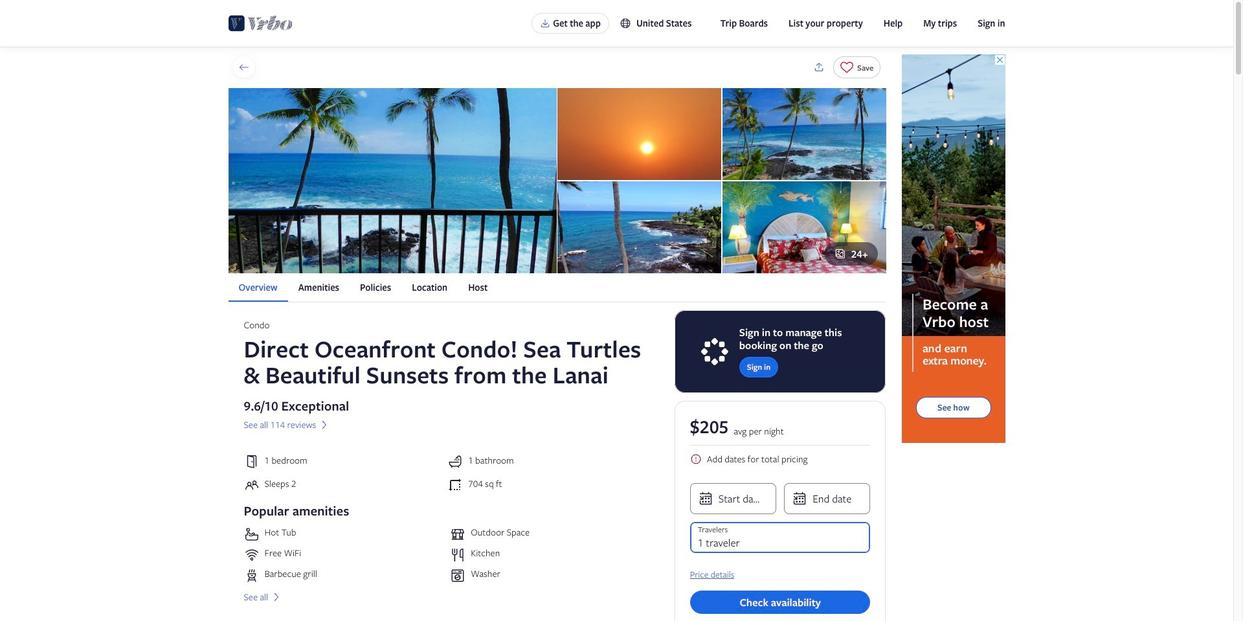 Task type: locate. For each thing, give the bounding box(es) containing it.
your personal oceanfront view from the covered lanai image
[[228, 88, 557, 273]]

list item
[[244, 527, 445, 542], [450, 527, 652, 542], [244, 547, 445, 563], [450, 547, 652, 563], [244, 568, 445, 584], [450, 568, 652, 584]]

kona sunset image
[[558, 88, 722, 180]]

list
[[228, 273, 887, 302]]

see all properties image
[[238, 62, 250, 73]]

download the app button image
[[540, 18, 551, 29]]

show all 24 images image
[[835, 248, 847, 260]]

small image
[[691, 454, 702, 465]]

small image
[[620, 17, 637, 29]]

view looking west from the lanai. image
[[723, 88, 887, 180]]

share image
[[814, 62, 825, 73]]

medium image
[[271, 592, 283, 603]]

high-ceilinged bedroom with ceiling fan and painted wall mural. image
[[723, 181, 887, 273]]



Task type: vqa. For each thing, say whether or not it's contained in the screenshot.
better
no



Task type: describe. For each thing, give the bounding box(es) containing it.
medium image
[[319, 419, 331, 431]]

view from the lanai image
[[558, 181, 722, 273]]

vrbo logo image
[[228, 13, 293, 34]]



